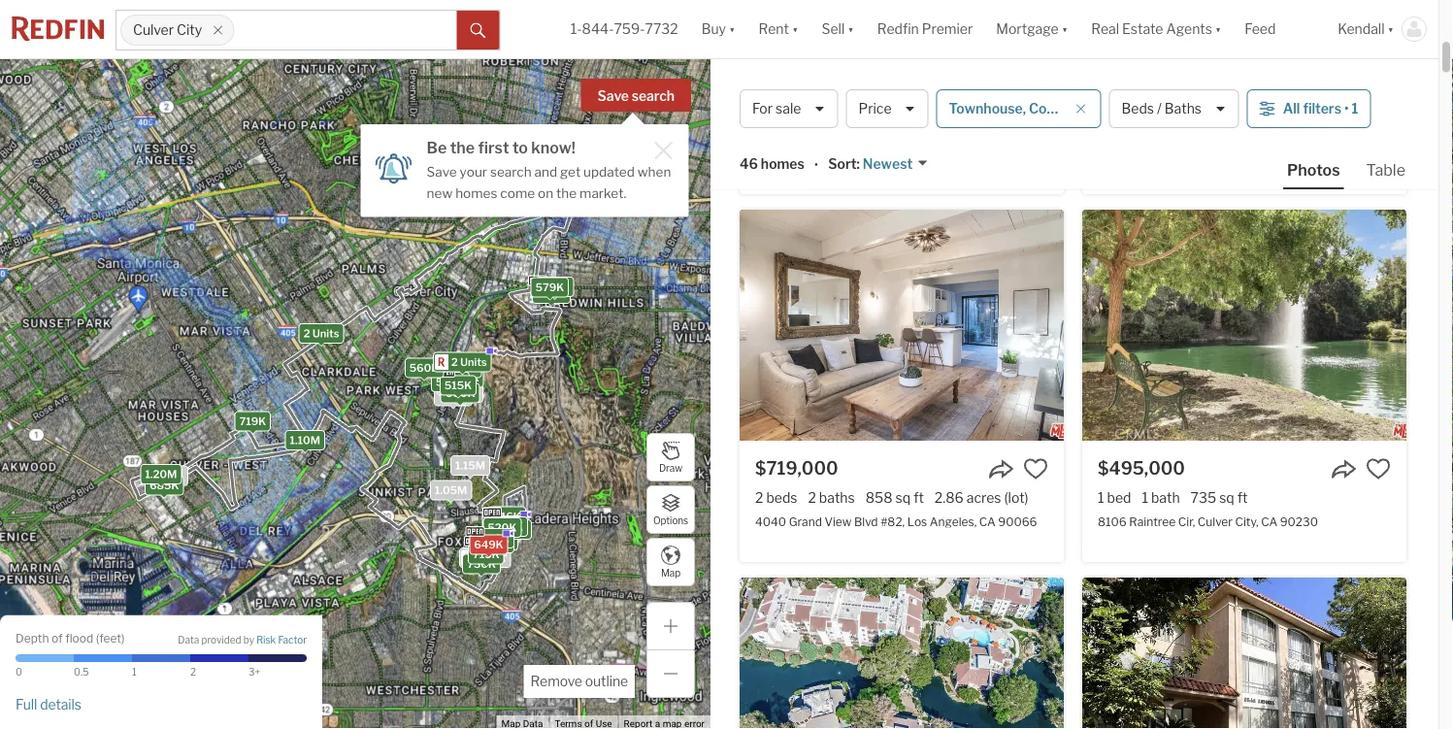 Task type: describe. For each thing, give the bounding box(es) containing it.
baths
[[819, 489, 855, 506]]

2 beds for $649,000
[[1098, 121, 1140, 138]]

rent
[[759, 21, 789, 37]]

save search button
[[581, 79, 691, 112]]

townhouse, condo
[[949, 100, 1071, 117]]

favorite button image for $495,000
[[1366, 456, 1391, 482]]

baths
[[1165, 100, 1202, 117]]

858
[[866, 489, 893, 506]]

1 horizontal spatial ca
[[979, 514, 996, 528]]

townhouse, condo button
[[936, 89, 1101, 128]]

photo of 6199 canterbury dr #205, culver city, ca 90230 image
[[1082, 578, 1407, 729]]

cir,
[[1178, 514, 1195, 528]]

condo
[[1029, 100, 1071, 117]]

newest button
[[860, 155, 928, 173]]

1-
[[571, 21, 582, 37]]

market insights | city guide
[[1196, 84, 1406, 103]]

8106
[[1098, 514, 1127, 528]]

google image
[[5, 704, 69, 729]]

sort
[[828, 156, 857, 172]]

feed button
[[1233, 0, 1326, 58]]

favorite button checkbox for $495,000
[[1366, 456, 1391, 482]]

1 bath for $649,000
[[1151, 121, 1189, 138]]

save for save your search and get updated when new homes come on the market.
[[427, 164, 457, 180]]

1.10m
[[290, 434, 320, 446]]

sq for $719,000
[[896, 489, 911, 506]]

rent ▾
[[759, 21, 798, 37]]

kendall
[[1338, 21, 1385, 37]]

redfin premier button
[[866, 0, 985, 58]]

sale
[[776, 100, 801, 117]]

600k
[[445, 387, 475, 399]]

feet
[[99, 632, 121, 646]]

submit search image
[[470, 23, 486, 39]]

0 vertical spatial city,
[[810, 78, 855, 104]]

full
[[16, 696, 37, 712]]

buy ▾
[[702, 21, 735, 37]]

852
[[1200, 121, 1226, 138]]

ft for $495,000
[[1237, 489, 1248, 506]]

redfin
[[877, 21, 919, 37]]

favorite button image for $719,000
[[1023, 456, 1048, 482]]

1 horizontal spatial 559k
[[540, 281, 569, 293]]

favorite button checkbox for $719,000
[[1023, 456, 1048, 482]]

579k
[[536, 281, 564, 294]]

rent ▾ button
[[747, 0, 810, 58]]

1.20m
[[145, 468, 177, 481]]

1.15m
[[455, 459, 485, 472]]

of
[[51, 632, 63, 646]]

1-844-759-7732
[[571, 21, 678, 37]]

0 horizontal spatial city
[[177, 22, 202, 38]]

table
[[1366, 160, 1406, 179]]

newest
[[863, 156, 913, 172]]

come
[[500, 185, 535, 201]]

2 horizontal spatial ca
[[1261, 514, 1278, 528]]

515k
[[445, 379, 472, 392]]

2 vertical spatial culver
[[1198, 514, 1233, 528]]

real estate agents ▾ button
[[1080, 0, 1233, 58]]

▾ for kendall ▾
[[1388, 21, 1394, 37]]

1 horizontal spatial city
[[1331, 84, 1361, 103]]

be the first to know! dialog
[[361, 113, 689, 217]]

price button
[[846, 89, 929, 128]]

los
[[907, 514, 927, 528]]

table button
[[1363, 159, 1410, 187]]

bed
[[1107, 489, 1131, 506]]

90066
[[998, 514, 1037, 528]]

sale
[[1006, 78, 1050, 104]]

real estate agents ▾ link
[[1091, 0, 1222, 58]]

grand
[[789, 514, 822, 528]]

beds / baths button
[[1109, 89, 1239, 128]]

735 sq ft
[[1191, 489, 1248, 506]]

blvd
[[854, 514, 878, 528]]

photo of 3108 summertime ln, culver city, ca 90230 image
[[740, 578, 1064, 729]]

▾ for buy ▾
[[729, 21, 735, 37]]

map button
[[647, 538, 695, 586]]

options button
[[647, 485, 695, 534]]

7732
[[645, 21, 678, 37]]

sort :
[[828, 156, 860, 172]]

estate
[[1122, 21, 1163, 37]]

1 left 'bed'
[[1098, 489, 1104, 506]]

photo of 4838 hollow cor #316, culver city, ca 90230 image
[[1082, 0, 1407, 73]]

photo of 8106 raintree cir, culver city, ca 90230 image
[[1082, 210, 1407, 441]]

for sale button
[[740, 89, 838, 128]]

depth of flood ( feet )
[[16, 632, 125, 646]]

angeles,
[[930, 514, 977, 528]]

your
[[460, 164, 487, 180]]

$719,000
[[755, 457, 838, 479]]

1 down beds / baths
[[1151, 121, 1157, 138]]

2.86
[[935, 489, 964, 506]]

bath for $495,000
[[1151, 489, 1180, 506]]

view
[[825, 514, 852, 528]]

0 vertical spatial the
[[450, 138, 475, 157]]

for
[[752, 100, 773, 117]]

759-
[[614, 21, 645, 37]]

to
[[512, 138, 528, 157]]

▾ for rent ▾
[[792, 21, 798, 37]]

560k
[[409, 361, 439, 374]]

sell ▾ button
[[810, 0, 866, 58]]

save for save search
[[598, 88, 629, 104]]

and
[[534, 164, 557, 180]]

1.50m
[[145, 469, 178, 482]]

ft for $719,000
[[914, 489, 924, 506]]

culver city
[[133, 22, 202, 38]]

favorite button checkbox for $649,000
[[1366, 88, 1391, 114]]

beds / baths
[[1122, 100, 1202, 117]]

price
[[859, 100, 892, 117]]

|
[[1319, 84, 1323, 103]]

875k
[[537, 287, 566, 300]]

map
[[661, 567, 681, 579]]

factor
[[278, 634, 307, 645]]



Task type: locate. For each thing, give the bounding box(es) containing it.
0 vertical spatial beds
[[1109, 121, 1140, 138]]

insights
[[1253, 84, 1311, 103]]

1 vertical spatial culver
[[740, 78, 806, 104]]

the
[[450, 138, 475, 157], [556, 185, 577, 201]]

0 vertical spatial 559k
[[540, 281, 569, 293]]

1 horizontal spatial 2 beds
[[1098, 121, 1140, 138]]

2 beds down beds
[[1098, 121, 1140, 138]]

photo of 4040 grand view blvd #82, los angeles, ca 90066 image
[[740, 210, 1064, 441]]

90230
[[1280, 514, 1318, 528]]

buy ▾ button
[[690, 0, 747, 58]]

favorite button image
[[1366, 88, 1391, 114], [1023, 456, 1048, 482], [1366, 456, 1391, 482]]

1 horizontal spatial beds
[[1109, 121, 1140, 138]]

data
[[178, 634, 199, 645]]

▾ right rent
[[792, 21, 798, 37]]

5 ▾ from the left
[[1215, 21, 1222, 37]]

1 bath up raintree
[[1142, 489, 1180, 506]]

2 units
[[304, 327, 339, 340], [451, 356, 487, 368], [487, 514, 523, 526], [492, 523, 527, 536], [478, 534, 514, 547], [474, 537, 510, 549]]

save your search and get updated when new homes come on the market.
[[427, 164, 671, 201]]

852 sq ft
[[1200, 121, 1257, 138]]

city, left price on the top right of the page
[[810, 78, 855, 104]]

46 homes •
[[740, 156, 819, 173]]

1 horizontal spatial •
[[1344, 100, 1349, 117]]

all
[[1283, 100, 1300, 117]]

sell ▾
[[822, 21, 854, 37]]

redfin premier
[[877, 21, 973, 37]]

city,
[[810, 78, 855, 104], [1235, 514, 1259, 528]]

the right "be"
[[450, 138, 475, 157]]

789k
[[444, 374, 473, 387]]

beds down beds
[[1109, 121, 1140, 138]]

new
[[427, 185, 453, 201]]

mortgage
[[996, 21, 1059, 37]]

feed
[[1245, 21, 1276, 37]]

provided
[[201, 634, 241, 645]]

save up the new
[[427, 164, 457, 180]]

▾ right mortgage
[[1062, 21, 1068, 37]]

858 sq ft
[[866, 489, 924, 506]]

1 vertical spatial search
[[490, 164, 532, 180]]

sell ▾ button
[[822, 0, 854, 58]]

the inside save your search and get updated when new homes come on the market.
[[556, 185, 577, 201]]

0 horizontal spatial 559k
[[436, 376, 465, 388]]

0 horizontal spatial beds
[[766, 489, 797, 506]]

city left 'remove culver city' image
[[177, 22, 202, 38]]

4040 grand view blvd #82, los angeles, ca 90066
[[755, 514, 1037, 528]]

beds
[[1122, 100, 1154, 117]]

0 horizontal spatial save
[[427, 164, 457, 180]]

1 vertical spatial 1 bath
[[1142, 489, 1180, 506]]

ca
[[860, 78, 891, 104], [979, 514, 996, 528], [1261, 514, 1278, 528]]

• left sort
[[814, 157, 819, 173]]

0 vertical spatial search
[[632, 88, 675, 104]]

ft
[[1247, 121, 1257, 138], [914, 489, 924, 506], [1237, 489, 1248, 506]]

2 horizontal spatial culver
[[1198, 514, 1233, 528]]

719k
[[239, 415, 266, 427]]

▾ right kendall
[[1388, 21, 1394, 37]]

homes
[[895, 78, 967, 104]]

46
[[740, 156, 758, 172]]

1 inside button
[[1352, 100, 1358, 117]]

favorite button image for $649,000
[[1366, 88, 1391, 114]]

0 vertical spatial save
[[598, 88, 629, 104]]

all filters • 1 button
[[1247, 89, 1371, 128]]

by
[[243, 634, 254, 645]]

0 vertical spatial 2 beds
[[1098, 121, 1140, 138]]

search down the 7732
[[632, 88, 675, 104]]

1 bath down beds / baths
[[1151, 121, 1189, 138]]

agents
[[1166, 21, 1212, 37]]

homes inside save your search and get updated when new homes come on the market.
[[455, 185, 497, 201]]

buy
[[702, 21, 726, 37]]

1 right 0.5
[[132, 666, 137, 678]]

750k
[[487, 526, 516, 539]]

remove culver city image
[[212, 24, 224, 36]]

city, down 735 sq ft
[[1235, 514, 1259, 528]]

bath down baths
[[1160, 121, 1189, 138]]

sq
[[1229, 121, 1244, 138], [896, 489, 911, 506], [1219, 489, 1235, 506]]

search
[[632, 88, 675, 104], [490, 164, 532, 180]]

559k up 780k
[[436, 376, 465, 388]]

640k
[[480, 532, 509, 545]]

1 vertical spatial bath
[[1151, 489, 1180, 506]]

0 horizontal spatial 2 beds
[[755, 489, 797, 506]]

sq right 735
[[1219, 489, 1235, 506]]

culver down rent
[[740, 78, 806, 104]]

2
[[1098, 121, 1106, 138], [304, 327, 310, 340], [451, 356, 458, 368], [755, 489, 763, 506], [808, 489, 816, 506], [487, 514, 494, 526], [492, 523, 498, 536], [478, 534, 485, 547], [474, 537, 481, 549], [190, 666, 196, 678]]

1 vertical spatial save
[[427, 164, 457, 180]]

save
[[598, 88, 629, 104], [427, 164, 457, 180]]

beds up 4040
[[766, 489, 797, 506]]

beds for $649,000
[[1109, 121, 1140, 138]]

beds
[[1109, 121, 1140, 138], [766, 489, 797, 506]]

1 vertical spatial 2 beds
[[755, 489, 797, 506]]

)
[[121, 632, 125, 646]]

559k down on
[[540, 281, 569, 293]]

989k
[[154, 469, 183, 482]]

6 ▾ from the left
[[1388, 21, 1394, 37]]

▾ for sell ▾
[[848, 21, 854, 37]]

649k
[[544, 180, 574, 192], [544, 180, 574, 192], [450, 371, 479, 384], [448, 379, 477, 391], [494, 520, 523, 533], [474, 538, 504, 551]]

culver city, ca homes for sale
[[740, 78, 1050, 104]]

raintree
[[1129, 514, 1176, 528]]

search inside save your search and get updated when new homes come on the market.
[[490, 164, 532, 180]]

0 horizontal spatial ca
[[860, 78, 891, 104]]

sq for $495,000
[[1219, 489, 1235, 506]]

homes down your
[[455, 185, 497, 201]]

ad region
[[740, 0, 1064, 194]]

▾ right the sell
[[848, 21, 854, 37]]

culver
[[133, 22, 174, 38], [740, 78, 806, 104], [1198, 514, 1233, 528]]

1 vertical spatial beds
[[766, 489, 797, 506]]

sell
[[822, 21, 845, 37]]

0 vertical spatial culver
[[133, 22, 174, 38]]

photos
[[1287, 160, 1340, 179]]

• inside all filters • 1 button
[[1344, 100, 1349, 117]]

sq right '852'
[[1229, 121, 1244, 138]]

1 up raintree
[[1142, 489, 1148, 506]]

/
[[1157, 100, 1162, 117]]

depth
[[16, 632, 49, 646]]

1.05m
[[435, 484, 467, 497]]

save inside save your search and get updated when new homes come on the market.
[[427, 164, 457, 180]]

risk factor link
[[256, 633, 307, 647]]

• for 46 homes •
[[814, 157, 819, 173]]

the right on
[[556, 185, 577, 201]]

homes inside "46 homes •"
[[761, 156, 805, 172]]

sq right 858
[[896, 489, 911, 506]]

• right filters
[[1344, 100, 1349, 117]]

• inside "46 homes •"
[[814, 157, 819, 173]]

780k
[[439, 390, 468, 402]]

1 horizontal spatial homes
[[761, 156, 805, 172]]

0 horizontal spatial culver
[[133, 22, 174, 38]]

ft right 735
[[1237, 489, 1248, 506]]

2 beds up 4040
[[755, 489, 797, 506]]

full details button
[[16, 696, 81, 713]]

details
[[40, 696, 81, 712]]

ca left homes
[[860, 78, 891, 104]]

full details
[[16, 696, 81, 712]]

2 baths
[[808, 489, 855, 506]]

get
[[560, 164, 581, 180]]

map region
[[0, 0, 718, 729]]

0 horizontal spatial •
[[814, 157, 819, 173]]

remove
[[531, 673, 582, 690]]

culver for culver city
[[133, 22, 174, 38]]

market insights link
[[1196, 63, 1311, 106]]

▾ for mortgage ▾
[[1062, 21, 1068, 37]]

1 vertical spatial the
[[556, 185, 577, 201]]

0 horizontal spatial search
[[490, 164, 532, 180]]

1 vertical spatial city,
[[1235, 514, 1259, 528]]

filters
[[1303, 100, 1342, 117]]

bath for $649,000
[[1160, 121, 1189, 138]]

None search field
[[234, 11, 457, 50]]

homes right 46
[[761, 156, 805, 172]]

4 ▾ from the left
[[1062, 21, 1068, 37]]

1 vertical spatial 559k
[[436, 376, 465, 388]]

2 beds for $719,000
[[755, 489, 797, 506]]

0 vertical spatial bath
[[1160, 121, 1189, 138]]

1 right filters
[[1352, 100, 1358, 117]]

559k
[[540, 281, 569, 293], [436, 376, 465, 388]]

search inside button
[[632, 88, 675, 104]]

ft for $649,000
[[1247, 121, 1257, 138]]

0 vertical spatial city
[[177, 22, 202, 38]]

775k
[[442, 379, 470, 391]]

(
[[96, 632, 99, 646]]

3 ▾ from the left
[[848, 21, 854, 37]]

premier
[[922, 21, 973, 37]]

city right |
[[1331, 84, 1361, 103]]

0 vertical spatial 1 bath
[[1151, 121, 1189, 138]]

1 horizontal spatial the
[[556, 185, 577, 201]]

data provided by risk factor
[[178, 634, 307, 645]]

search up come
[[490, 164, 532, 180]]

homes
[[761, 156, 805, 172], [455, 185, 497, 201]]

• for all filters • 1
[[1344, 100, 1349, 117]]

flood
[[65, 632, 93, 646]]

save inside button
[[598, 88, 629, 104]]

sq for $649,000
[[1229, 121, 1244, 138]]

save down 1-844-759-7732
[[598, 88, 629, 104]]

0 horizontal spatial city,
[[810, 78, 855, 104]]

kendall ▾
[[1338, 21, 1394, 37]]

$649,000
[[1098, 89, 1185, 111]]

culver down 735 sq ft
[[1198, 514, 1233, 528]]

remove outline
[[531, 673, 628, 690]]

favorite button checkbox
[[1366, 88, 1391, 114], [1023, 456, 1048, 482], [1366, 456, 1391, 482]]

▾ right agents
[[1215, 21, 1222, 37]]

0 horizontal spatial homes
[[455, 185, 497, 201]]

1 vertical spatial city
[[1331, 84, 1361, 103]]

be
[[427, 138, 447, 157]]

1 horizontal spatial save
[[598, 88, 629, 104]]

outline
[[585, 673, 628, 690]]

844-
[[582, 21, 614, 37]]

townhouse,
[[949, 100, 1026, 117]]

0 vertical spatial •
[[1344, 100, 1349, 117]]

1 horizontal spatial culver
[[740, 78, 806, 104]]

2 ▾ from the left
[[792, 21, 798, 37]]

0 horizontal spatial the
[[450, 138, 475, 157]]

1 horizontal spatial search
[[632, 88, 675, 104]]

1 ▾ from the left
[[729, 21, 735, 37]]

1 bed
[[1098, 489, 1131, 506]]

ca left 90230
[[1261, 514, 1278, 528]]

1 horizontal spatial city,
[[1235, 514, 1259, 528]]

1 bath for $495,000
[[1142, 489, 1180, 506]]

culver left 'remove culver city' image
[[133, 22, 174, 38]]

1 vertical spatial homes
[[455, 185, 497, 201]]

beds for $719,000
[[766, 489, 797, 506]]

1 vertical spatial •
[[814, 157, 819, 173]]

735
[[1191, 489, 1217, 506]]

500k
[[449, 386, 479, 399]]

mortgage ▾ button
[[996, 0, 1068, 58]]

ft right '852'
[[1247, 121, 1257, 138]]

for
[[972, 78, 1001, 104]]

culver for culver city, ca homes for sale
[[740, 78, 806, 104]]

ca down acres
[[979, 514, 996, 528]]

mortgage ▾
[[996, 21, 1068, 37]]

bath up raintree
[[1151, 489, 1180, 506]]

ft up los
[[914, 489, 924, 506]]

remove townhouse, condo image
[[1075, 103, 1087, 115]]

▾ right buy
[[729, 21, 735, 37]]

0 vertical spatial homes
[[761, 156, 805, 172]]



Task type: vqa. For each thing, say whether or not it's contained in the screenshot.
See my estimate
no



